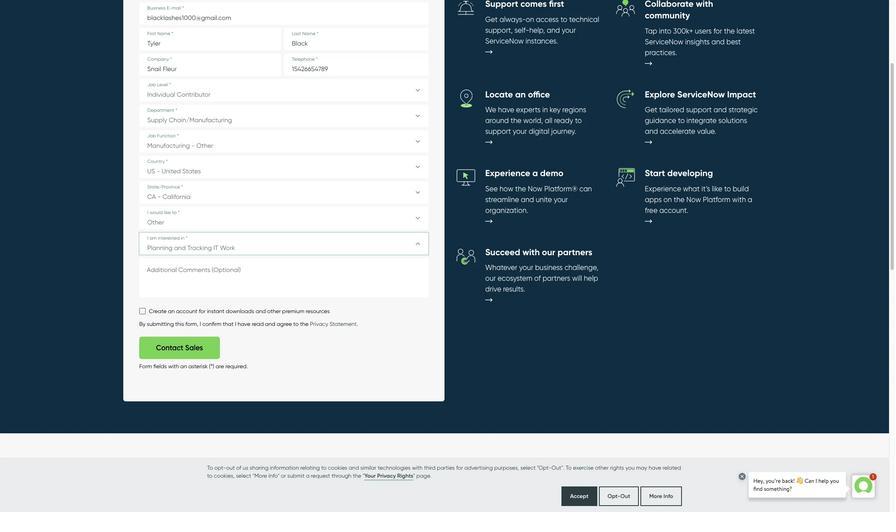Task type: describe. For each thing, give the bounding box(es) containing it.
experience what it's like to build apps on the now platform with a free account.
[[645, 184, 753, 214]]

ecosystem
[[498, 274, 533, 283]]

more
[[650, 492, 663, 500]]

help,
[[530, 26, 545, 34]]

apps
[[645, 195, 662, 204]]

locate
[[486, 89, 513, 100]]

to inside experience what it's like to build apps on the now platform with a free account.
[[725, 184, 732, 193]]

out
[[226, 464, 235, 471]]

1 i from the left
[[200, 321, 201, 327]]

and inside to opt-out of us sharing information relating to cookies and similar technologies with third parties for advertising purposes, select "opt-out".  to exercise other rights you may have related to cookies, select "more info" or submit a request through the "
[[349, 464, 359, 471]]

Telephone telephone field
[[284, 54, 429, 76]]

on inside experience what it's like to build apps on the now platform with a free account.
[[664, 195, 672, 204]]

streamline
[[486, 195, 520, 204]]

2 to from the left
[[566, 464, 572, 471]]

on inside get always-on access to technical support, self-help, and your servicenow instances.
[[526, 15, 535, 24]]

locate an office
[[486, 89, 550, 100]]

1 horizontal spatial privacy
[[377, 472, 396, 479]]

" inside your privacy rights " page.
[[414, 472, 415, 479]]

form fields with an asterisk (*) are required.
[[139, 363, 248, 370]]

can
[[580, 184, 592, 193]]

First Name text field
[[139, 28, 281, 50]]

form,
[[186, 321, 199, 327]]

integrate
[[687, 116, 717, 125]]

community
[[645, 10, 691, 21]]

with right fields
[[168, 363, 179, 370]]

of inside the whatever your business challenge, our ecosystem of partners will help drive results.
[[535, 274, 541, 283]]

asterisk
[[188, 363, 208, 370]]

fields
[[154, 363, 167, 370]]

experience for experience a demo
[[486, 168, 531, 179]]

cookies
[[328, 464, 348, 471]]

start developing
[[645, 168, 714, 179]]

access
[[536, 15, 559, 24]]

demo
[[541, 168, 564, 179]]

privacy statement link
[[310, 321, 357, 327]]

and inside the see how the now platform® can streamline and unite your organization.
[[521, 195, 534, 204]]

all
[[545, 116, 553, 125]]

the inside the see how the now platform® can streamline and unite your organization.
[[516, 184, 527, 193]]

information
[[270, 464, 299, 471]]

technical
[[570, 15, 600, 24]]

office
[[528, 89, 550, 100]]

request
[[311, 472, 330, 479]]

into
[[660, 27, 672, 35]]

drive
[[486, 285, 502, 293]]

1 horizontal spatial an
[[180, 363, 187, 370]]

experience for experience what it's like to build apps on the now platform with a free account.
[[645, 184, 682, 193]]

to left cookies,
[[207, 472, 213, 479]]

statement
[[330, 321, 357, 327]]

or
[[281, 472, 286, 479]]

similar
[[361, 464, 377, 471]]

" inside to opt-out of us sharing information relating to cookies and similar technologies with third parties for advertising purposes, select "opt-out".  to exercise other rights you may have related to cookies, select "more info" or submit a request through the "
[[363, 472, 365, 479]]

resources
[[306, 308, 330, 314]]

0 vertical spatial our
[[542, 247, 556, 258]]

info"
[[269, 472, 280, 479]]

third
[[424, 464, 436, 471]]

see
[[486, 184, 498, 193]]

are
[[216, 363, 224, 370]]

collaborate with community
[[645, 0, 714, 21]]

digital
[[529, 127, 550, 135]]

Company text field
[[139, 54, 281, 76]]

1 vertical spatial select
[[236, 472, 251, 479]]

other inside to opt-out of us sharing information relating to cookies and similar technologies with third parties for advertising purposes, select "opt-out".  to exercise other rights you may have related to cookies, select "more info" or submit a request through the "
[[596, 464, 609, 471]]

to inside get always-on access to technical support, self-help, and your servicenow instances.
[[561, 15, 568, 24]]

servicenow inside get always-on access to technical support, self-help, and your servicenow instances.
[[486, 37, 524, 45]]

purposes,
[[495, 464, 519, 471]]

exercise
[[574, 464, 594, 471]]

the inside tap into 300k+ users for the latest servicenow insights and best practices.
[[725, 27, 735, 35]]

whatever your business challenge, our ecosystem of partners will help drive results.
[[486, 263, 599, 293]]

practices.
[[645, 48, 678, 57]]

it's
[[702, 184, 711, 193]]

tap into 300k+ users for the latest servicenow insights and best practices.
[[645, 27, 756, 57]]

guidance
[[645, 116, 677, 125]]

technologies
[[378, 464, 411, 471]]

free
[[645, 206, 658, 214]]

"opt-
[[538, 464, 552, 471]]

experts
[[516, 106, 541, 114]]

and inside tap into 300k+ users for the latest servicenow insights and best practices.
[[712, 37, 725, 46]]

your privacy rights " page.
[[365, 472, 432, 479]]

confirm
[[203, 321, 222, 327]]

0 vertical spatial partners
[[558, 247, 593, 258]]

with inside experience what it's like to build apps on the now platform with a free account.
[[733, 195, 747, 204]]

parties
[[437, 464, 455, 471]]

journey.
[[552, 127, 577, 135]]

now inside the see how the now platform® can streamline and unite your organization.
[[528, 184, 543, 193]]

of inside to opt-out of us sharing information relating to cookies and similar technologies with third parties for advertising purposes, select "opt-out".  to exercise other rights you may have related to cookies, select "more info" or submit a request through the "
[[236, 464, 241, 471]]

with up business
[[523, 247, 540, 258]]

related
[[663, 464, 682, 471]]

downloads
[[226, 308, 254, 314]]

2 i from the left
[[235, 321, 236, 327]]

0 vertical spatial other
[[267, 308, 281, 314]]

contact
[[156, 344, 184, 352]]

read
[[252, 321, 264, 327]]

succeed with our partners
[[486, 247, 593, 258]]

your
[[365, 472, 376, 479]]

build
[[733, 184, 749, 193]]

account.
[[660, 206, 689, 214]]

help
[[584, 274, 599, 283]]

solutions
[[719, 116, 748, 125]]

form
[[139, 363, 152, 370]]

and inside get always-on access to technical support, self-help, and your servicenow instances.
[[547, 26, 560, 34]]

to inside 'we have experts in key regions around the world, all ready to support your digital journey.'
[[575, 116, 582, 125]]

like
[[713, 184, 723, 193]]

around
[[486, 116, 509, 125]]

relating
[[301, 464, 320, 471]]

the inside experience what it's like to build apps on the now platform with a free account.
[[674, 195, 685, 204]]

instant
[[207, 308, 225, 314]]

what
[[684, 184, 700, 193]]

opt-out
[[608, 492, 631, 500]]

your privacy rights link
[[365, 472, 414, 480]]

for inside tap into 300k+ users for the latest servicenow insights and best practices.
[[714, 27, 723, 35]]

with inside collaborate with community
[[696, 0, 714, 9]]

create an account for instant downloads and other premium resources
[[149, 308, 330, 314]]

opt-out button
[[599, 486, 640, 506]]



Task type: locate. For each thing, give the bounding box(es) containing it.
get inside get always-on access to technical support, self-help, and your servicenow instances.
[[486, 15, 498, 24]]

" left page. on the bottom left of the page
[[414, 472, 415, 479]]

to
[[207, 464, 213, 471], [566, 464, 572, 471]]

to down regions at right top
[[575, 116, 582, 125]]

1 horizontal spatial support
[[687, 106, 712, 114]]

to up request
[[321, 464, 327, 471]]

required.
[[226, 363, 248, 370]]

1 horizontal spatial "
[[414, 472, 415, 479]]

i right that
[[235, 321, 236, 327]]

to right like
[[725, 184, 732, 193]]

this
[[175, 321, 184, 327]]

0 horizontal spatial our
[[486, 274, 496, 283]]

your
[[562, 26, 576, 34], [513, 127, 527, 135], [554, 195, 568, 204], [520, 263, 534, 272]]

support up integrate
[[687, 106, 712, 114]]

300k+
[[674, 27, 694, 35]]

collaborate
[[645, 0, 694, 9]]

the inside to opt-out of us sharing information relating to cookies and similar technologies with third parties for advertising purposes, select "opt-out".  to exercise other rights you may have related to cookies, select "more info" or submit a request through the "
[[353, 472, 362, 479]]

accept button
[[562, 486, 598, 506]]

2 horizontal spatial have
[[649, 464, 662, 471]]

cookies,
[[214, 472, 235, 479]]

business
[[536, 263, 563, 272]]

an for locate
[[516, 89, 526, 100]]

1 horizontal spatial to
[[566, 464, 572, 471]]

out".
[[552, 464, 565, 471]]

the down experts
[[511, 116, 522, 125]]

(*)
[[209, 363, 214, 370]]

have inside to opt-out of us sharing information relating to cookies and similar technologies with third parties for advertising purposes, select "opt-out".  to exercise other rights you may have related to cookies, select "more info" or submit a request through the "
[[649, 464, 662, 471]]

experience inside experience what it's like to build apps on the now platform with a free account.
[[645, 184, 682, 193]]

support inside get tailored support and strategic guidance to integrate solutions and accelerate value.
[[687, 106, 712, 114]]

partners down business
[[543, 274, 571, 283]]

instances.
[[526, 37, 559, 45]]

have inside 'we have experts in key regions around the world, all ready to support your digital journey.'
[[498, 106, 515, 114]]

1 vertical spatial a
[[748, 195, 753, 204]]

get for get tailored support and strategic guidance to integrate solutions and accelerate value.
[[645, 106, 658, 114]]

2 vertical spatial a
[[306, 472, 310, 479]]

2 horizontal spatial for
[[714, 27, 723, 35]]

and down access
[[547, 26, 560, 34]]

your inside the see how the now platform® can streamline and unite your organization.
[[554, 195, 568, 204]]

1 vertical spatial our
[[486, 274, 496, 283]]

get always-on access to technical support, self-help, and your servicenow instances. link
[[457, 0, 601, 67]]

0 horizontal spatial "
[[363, 472, 365, 479]]

latest
[[737, 27, 756, 35]]

an right create
[[168, 308, 175, 314]]

a inside to opt-out of us sharing information relating to cookies and similar technologies with third parties for advertising purposes, select "opt-out".  to exercise other rights you may have related to cookies, select "more info" or submit a request through the "
[[306, 472, 310, 479]]

to inside get tailored support and strategic guidance to integrate solutions and accelerate value.
[[679, 116, 685, 125]]

get up support,
[[486, 15, 498, 24]]

and
[[547, 26, 560, 34], [712, 37, 725, 46], [714, 106, 727, 114], [645, 127, 659, 135], [521, 195, 534, 204], [256, 308, 266, 314], [265, 321, 276, 327], [349, 464, 359, 471]]

create
[[149, 308, 167, 314]]

0 horizontal spatial a
[[306, 472, 310, 479]]

for right users
[[714, 27, 723, 35]]

0 horizontal spatial now
[[528, 184, 543, 193]]

0 horizontal spatial get
[[486, 15, 498, 24]]

0 vertical spatial of
[[535, 274, 541, 283]]

0 vertical spatial support
[[687, 106, 712, 114]]

challenge,
[[565, 263, 599, 272]]

the down premium
[[300, 321, 309, 327]]

now up unite
[[528, 184, 543, 193]]

more info
[[650, 492, 674, 500]]

1 " from the left
[[363, 472, 365, 479]]

0 horizontal spatial an
[[168, 308, 175, 314]]

experience up how at the right of the page
[[486, 168, 531, 179]]

the right how at the right of the page
[[516, 184, 527, 193]]

select left "opt-
[[521, 464, 536, 471]]

opt-
[[608, 492, 621, 500]]

we have experts in key regions around the world, all ready to support your digital journey.
[[486, 106, 587, 135]]

0 vertical spatial on
[[526, 15, 535, 24]]

privacy down resources
[[310, 321, 329, 327]]

and down guidance
[[645, 127, 659, 135]]

sharing
[[250, 464, 269, 471]]

a down build
[[748, 195, 753, 204]]

explore servicenow impact
[[645, 89, 757, 100]]

of left us
[[236, 464, 241, 471]]

get for get always-on access to technical support, self-help, and your servicenow instances.
[[486, 15, 498, 24]]

for left instant
[[199, 308, 206, 314]]

get up guidance
[[645, 106, 658, 114]]

advertising
[[465, 464, 493, 471]]

0 horizontal spatial select
[[236, 472, 251, 479]]

accelerate
[[660, 127, 696, 135]]

and left unite
[[521, 195, 534, 204]]

opt-
[[215, 464, 226, 471]]

0 vertical spatial now
[[528, 184, 543, 193]]

with inside to opt-out of us sharing information relating to cookies and similar technologies with third parties for advertising purposes, select "opt-out".  to exercise other rights you may have related to cookies, select "more info" or submit a request through the "
[[412, 464, 423, 471]]

to right access
[[561, 15, 568, 24]]

in
[[543, 106, 548, 114]]

a
[[533, 168, 538, 179], [748, 195, 753, 204], [306, 472, 310, 479]]

other left rights
[[596, 464, 609, 471]]

platform®
[[545, 184, 578, 193]]

1 horizontal spatial now
[[687, 195, 702, 204]]

0 vertical spatial an
[[516, 89, 526, 100]]

i right form,
[[200, 321, 201, 327]]

account
[[176, 308, 198, 314]]

None text field
[[139, 258, 429, 297]]

we
[[486, 106, 497, 114]]

now down what
[[687, 195, 702, 204]]

results.
[[503, 285, 526, 293]]

always-
[[500, 15, 526, 24]]

the up account.
[[674, 195, 685, 204]]

0 vertical spatial a
[[533, 168, 538, 179]]

experience a demo
[[486, 168, 564, 179]]

page.
[[417, 472, 432, 479]]

our inside the whatever your business challenge, our ecosystem of partners will help drive results.
[[486, 274, 496, 283]]

submit
[[288, 472, 305, 479]]

"more
[[253, 472, 267, 479]]

a left the demo
[[533, 168, 538, 179]]

" down similar
[[363, 472, 365, 479]]

your down world,
[[513, 127, 527, 135]]

support,
[[486, 26, 513, 34]]

contact sales button
[[139, 337, 220, 359]]

to right agree
[[294, 321, 299, 327]]

regions
[[563, 106, 587, 114]]

your inside 'we have experts in key regions around the world, all ready to support your digital journey.'
[[513, 127, 527, 135]]

Last Name text field
[[284, 28, 429, 50]]

agree
[[277, 321, 292, 327]]

an
[[516, 89, 526, 100], [168, 308, 175, 314], [180, 363, 187, 370]]

our up drive
[[486, 274, 496, 283]]

your inside the whatever your business challenge, our ecosystem of partners will help drive results.
[[520, 263, 534, 272]]

1 vertical spatial privacy
[[377, 472, 396, 479]]

your up ecosystem
[[520, 263, 534, 272]]

1 horizontal spatial our
[[542, 247, 556, 258]]

your down platform® at the right
[[554, 195, 568, 204]]

1 vertical spatial other
[[596, 464, 609, 471]]

1 vertical spatial for
[[199, 308, 206, 314]]

1 horizontal spatial of
[[535, 274, 541, 283]]

for inside to opt-out of us sharing information relating to cookies and similar technologies with third parties for advertising purposes, select "opt-out".  to exercise other rights you may have related to cookies, select "more info" or submit a request through the "
[[457, 464, 463, 471]]

tap
[[645, 27, 658, 35]]

on up help,
[[526, 15, 535, 24]]

and left best
[[712, 37, 725, 46]]

2 vertical spatial for
[[457, 464, 463, 471]]

to left opt-
[[207, 464, 213, 471]]

our up business
[[542, 247, 556, 258]]

1 vertical spatial partners
[[543, 274, 571, 283]]

an for create
[[168, 308, 175, 314]]

an up experts
[[516, 89, 526, 100]]

0 vertical spatial select
[[521, 464, 536, 471]]

2 vertical spatial an
[[180, 363, 187, 370]]

have down downloads
[[238, 321, 251, 327]]

your down technical at right
[[562, 26, 576, 34]]

and up solutions
[[714, 106, 727, 114]]

of
[[535, 274, 541, 283], [236, 464, 241, 471]]

will
[[573, 274, 583, 283]]

a down relating
[[306, 472, 310, 479]]

0 vertical spatial get
[[486, 15, 498, 24]]

0 vertical spatial for
[[714, 27, 723, 35]]

1 vertical spatial of
[[236, 464, 241, 471]]

for right parties
[[457, 464, 463, 471]]

with up users
[[696, 0, 714, 9]]

servicenow
[[486, 37, 524, 45], [645, 37, 684, 46], [678, 89, 726, 100]]

1 horizontal spatial experience
[[645, 184, 682, 193]]

partners up challenge, in the right bottom of the page
[[558, 247, 593, 258]]

other up agree
[[267, 308, 281, 314]]

partners inside the whatever your business challenge, our ecosystem of partners will help drive results.
[[543, 274, 571, 283]]

select
[[521, 464, 536, 471], [236, 472, 251, 479]]

1 horizontal spatial select
[[521, 464, 536, 471]]

1 vertical spatial experience
[[645, 184, 682, 193]]

to right out".
[[566, 464, 572, 471]]

privacy down technologies
[[377, 472, 396, 479]]

insights
[[686, 37, 710, 46]]

1 vertical spatial on
[[664, 195, 672, 204]]

strategic
[[729, 106, 758, 114]]

0 vertical spatial experience
[[486, 168, 531, 179]]

support down around
[[486, 127, 511, 135]]

have up around
[[498, 106, 515, 114]]

servicenow down into
[[645, 37, 684, 46]]

1 horizontal spatial get
[[645, 106, 658, 114]]

the up best
[[725, 27, 735, 35]]

explore
[[645, 89, 676, 100]]

servicenow inside tap into 300k+ users for the latest servicenow insights and best practices.
[[645, 37, 684, 46]]

1 vertical spatial get
[[645, 106, 658, 114]]

0 horizontal spatial have
[[238, 321, 251, 327]]

1 horizontal spatial on
[[664, 195, 672, 204]]

0 horizontal spatial on
[[526, 15, 535, 24]]

your inside get always-on access to technical support, self-help, and your servicenow instances.
[[562, 26, 576, 34]]

partners
[[558, 247, 593, 258], [543, 274, 571, 283]]

that
[[223, 321, 234, 327]]

now inside experience what it's like to build apps on the now platform with a free account.
[[687, 195, 702, 204]]

1 to from the left
[[207, 464, 213, 471]]

out
[[621, 492, 631, 500]]

2 horizontal spatial a
[[748, 195, 753, 204]]

1 horizontal spatial have
[[498, 106, 515, 114]]

experience up apps
[[645, 184, 682, 193]]

2 vertical spatial have
[[649, 464, 662, 471]]

more info button
[[641, 486, 683, 506]]

us
[[243, 464, 249, 471]]

a inside experience what it's like to build apps on the now platform with a free account.
[[748, 195, 753, 204]]

0 horizontal spatial for
[[199, 308, 206, 314]]

0 horizontal spatial i
[[200, 321, 201, 327]]

0 vertical spatial privacy
[[310, 321, 329, 327]]

developing
[[668, 168, 714, 179]]

contact sales
[[156, 344, 203, 352]]

1 horizontal spatial a
[[533, 168, 538, 179]]

0 horizontal spatial support
[[486, 127, 511, 135]]

1 vertical spatial support
[[486, 127, 511, 135]]

1 horizontal spatial other
[[596, 464, 609, 471]]

to up accelerate
[[679, 116, 685, 125]]

1 vertical spatial now
[[687, 195, 702, 204]]

for
[[714, 27, 723, 35], [199, 308, 206, 314], [457, 464, 463, 471]]

1 vertical spatial an
[[168, 308, 175, 314]]

self-
[[515, 26, 530, 34]]

with up page. on the bottom left of the page
[[412, 464, 423, 471]]

tailored
[[660, 106, 685, 114]]

value.
[[698, 127, 717, 135]]

you
[[626, 464, 635, 471]]

get inside get tailored support and strategic guidance to integrate solutions and accelerate value.
[[645, 106, 658, 114]]

and right read
[[265, 321, 276, 327]]

on up account.
[[664, 195, 672, 204]]

through
[[332, 472, 352, 479]]

1 horizontal spatial i
[[235, 321, 236, 327]]

start
[[645, 168, 666, 179]]

0 horizontal spatial to
[[207, 464, 213, 471]]

the left your
[[353, 472, 362, 479]]

0 horizontal spatial other
[[267, 308, 281, 314]]

key
[[550, 106, 561, 114]]

2 " from the left
[[414, 472, 415, 479]]

get tailored support and strategic guidance to integrate solutions and accelerate value.
[[645, 106, 758, 135]]

with down build
[[733, 195, 747, 204]]

support
[[687, 106, 712, 114], [486, 127, 511, 135]]

whatever
[[486, 263, 518, 272]]

servicenow up get tailored support and strategic guidance to integrate solutions and accelerate value.
[[678, 89, 726, 100]]

support inside 'we have experts in key regions around the world, all ready to support your digital journey.'
[[486, 127, 511, 135]]

0 vertical spatial have
[[498, 106, 515, 114]]

select down us
[[236, 472, 251, 479]]

Business E-mail text field
[[139, 3, 429, 25]]

0 horizontal spatial experience
[[486, 168, 531, 179]]

world,
[[524, 116, 543, 125]]

premium
[[282, 308, 305, 314]]

info
[[664, 492, 674, 500]]

0 horizontal spatial of
[[236, 464, 241, 471]]

1 horizontal spatial for
[[457, 464, 463, 471]]

succeed
[[486, 247, 521, 258]]

of down business
[[535, 274, 541, 283]]

2 horizontal spatial an
[[516, 89, 526, 100]]

servicenow down support,
[[486, 37, 524, 45]]

an left asterisk
[[180, 363, 187, 370]]

accept
[[571, 492, 589, 500]]

0 horizontal spatial privacy
[[310, 321, 329, 327]]

have right may
[[649, 464, 662, 471]]

on
[[526, 15, 535, 24], [664, 195, 672, 204]]

and left similar
[[349, 464, 359, 471]]

and up read
[[256, 308, 266, 314]]

1 vertical spatial have
[[238, 321, 251, 327]]

the inside 'we have experts in key regions around the world, all ready to support your digital journey.'
[[511, 116, 522, 125]]



Task type: vqa. For each thing, say whether or not it's contained in the screenshot.


